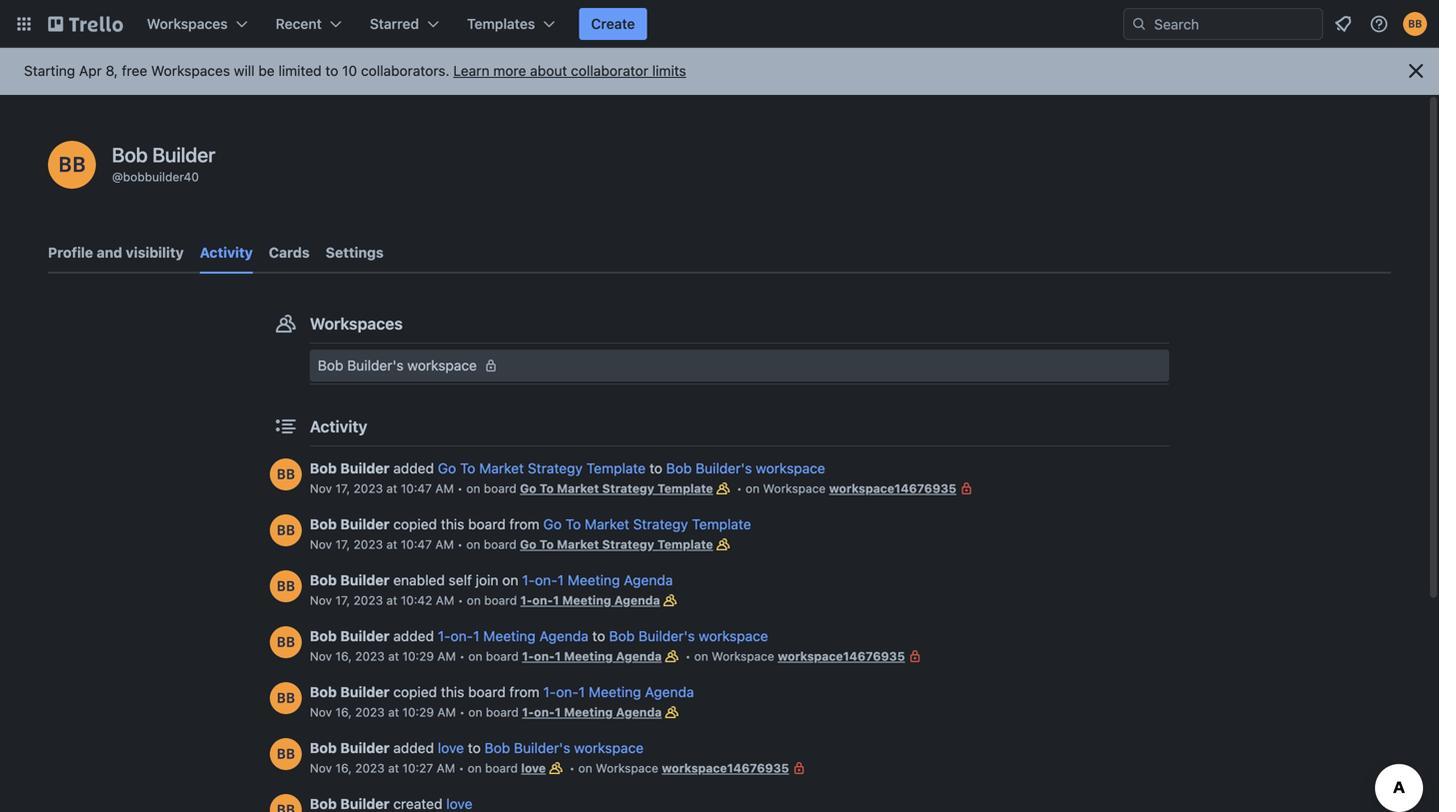Task type: vqa. For each thing, say whether or not it's contained in the screenshot.


Task type: locate. For each thing, give the bounding box(es) containing it.
love link for added
[[438, 740, 464, 757]]

all members of the workspace can see and edit this board. image for template
[[713, 479, 733, 499]]

3 17, from the top
[[335, 594, 350, 608]]

self
[[449, 572, 472, 589]]

go
[[438, 460, 456, 477], [520, 482, 537, 496], [543, 516, 562, 533], [520, 538, 537, 552]]

1 vertical spatial nov 16, 2023 at 10:29 am • on board 1-on-1 meeting agenda
[[310, 706, 662, 720]]

builder for bob builder copied this board from go to market strategy template
[[340, 516, 390, 533]]

activity down the bob builder's workspace
[[310, 417, 367, 436]]

nov 17, 2023 at 10:47 am • on board go to market strategy template down bob builder copied this board from go to market strategy template
[[310, 538, 713, 552]]

17, for bob builder copied this board from go to market strategy template
[[335, 538, 350, 552]]

•
[[457, 482, 463, 496], [737, 482, 742, 496], [457, 538, 463, 552], [458, 594, 463, 608], [459, 650, 465, 664], [685, 650, 691, 664], [459, 706, 465, 720], [459, 762, 464, 776], [569, 762, 575, 776]]

love
[[438, 740, 464, 757], [521, 762, 546, 776]]

meeting
[[568, 572, 620, 589], [562, 594, 611, 608], [483, 628, 536, 645], [564, 650, 613, 664], [589, 684, 641, 701], [564, 706, 613, 720]]

all members of the workspace can see and edit this board. image for agenda
[[662, 647, 682, 667]]

and
[[97, 244, 122, 261]]

added
[[393, 460, 434, 477], [393, 628, 434, 645], [393, 740, 434, 757]]

0 vertical spatial workspace14676935 link
[[829, 482, 957, 496]]

love link
[[438, 740, 464, 757], [521, 762, 546, 776]]

2 nov from the top
[[310, 538, 332, 552]]

0 vertical spatial all members of the workspace can see and edit this board. image
[[713, 535, 733, 555]]

0 vertical spatial all members of the workspace can see and edit this board. image
[[713, 479, 733, 499]]

0 vertical spatial workspaces
[[147, 15, 228, 32]]

0 vertical spatial workspace14676935
[[829, 482, 957, 496]]

2 vertical spatial 16,
[[335, 762, 352, 776]]

builder inside bob builder @ bobbuilder40
[[152, 143, 215, 166]]

1 vertical spatial this
[[441, 684, 464, 701]]

workspaces
[[147, 15, 228, 32], [151, 62, 230, 79], [310, 314, 403, 333]]

1 vertical spatial 10:47
[[401, 538, 432, 552]]

10:47
[[401, 482, 432, 496], [401, 538, 432, 552]]

1 vertical spatial from
[[509, 684, 540, 701]]

bob builder's workspace link
[[310, 350, 1169, 382], [666, 460, 825, 477], [609, 628, 768, 645], [485, 740, 644, 757]]

activity link
[[200, 235, 253, 274]]

0 horizontal spatial activity
[[200, 244, 253, 261]]

workspaces down workspaces dropdown button
[[151, 62, 230, 79]]

all members of the workspace can see and edit this board. image for agenda
[[660, 591, 680, 611]]

4 nov from the top
[[310, 650, 332, 664]]

this up self
[[441, 516, 464, 533]]

love link for • on board
[[521, 762, 546, 776]]

• on workspace workspace14676935 for bob builder added 1-on-1 meeting agenda to bob builder's workspace
[[682, 650, 905, 664]]

1 vertical spatial activity
[[310, 417, 367, 436]]

on
[[466, 482, 480, 496], [746, 482, 760, 496], [466, 538, 480, 552], [502, 572, 518, 589], [467, 594, 481, 608], [468, 650, 483, 664], [694, 650, 708, 664], [468, 706, 483, 720], [468, 762, 482, 776], [578, 762, 592, 776]]

workspaces up the bob builder's workspace
[[310, 314, 403, 333]]

board
[[484, 482, 517, 496], [468, 516, 506, 533], [484, 538, 517, 552], [484, 594, 517, 608], [486, 650, 519, 664], [468, 684, 506, 701], [486, 706, 519, 720], [485, 762, 518, 776]]

create button
[[579, 8, 647, 40]]

17,
[[335, 482, 350, 496], [335, 538, 350, 552], [335, 594, 350, 608]]

about
[[530, 62, 567, 79]]

0 vertical spatial this workspace is private. it's not indexed or visible to those outside the workspace. image
[[957, 479, 977, 499]]

2 vertical spatial • on workspace workspace14676935
[[566, 762, 789, 776]]

board up join
[[468, 516, 506, 533]]

join
[[476, 572, 498, 589]]

bob builder added go to market strategy template to bob builder's workspace
[[310, 460, 825, 477]]

workspace for bob builder added 1-on-1 meeting agenda to bob builder's workspace
[[712, 650, 774, 664]]

nov 17, 2023 at 10:47 am • on board go to market strategy template up bob builder copied this board from go to market strategy template
[[310, 482, 713, 496]]

bob builder (bobbuilder40) image for bob builder copied this board from go to market strategy template
[[270, 515, 302, 547]]

0 horizontal spatial love
[[438, 740, 464, 757]]

2 vertical spatial all members of the workspace can see and edit this board. image
[[546, 759, 566, 779]]

0 horizontal spatial this workspace is private. it's not indexed or visible to those outside the workspace. image
[[789, 759, 809, 779]]

@
[[112, 170, 123, 184]]

search image
[[1131, 16, 1147, 32]]

to
[[325, 62, 338, 79], [650, 460, 662, 477], [592, 628, 605, 645], [468, 740, 481, 757]]

am up bob builder copied this board from 1-on-1 meeting agenda at the left bottom
[[437, 650, 456, 664]]

2 vertical spatial workspace14676935 link
[[662, 762, 789, 776]]

bob builder copied this board from 1-on-1 meeting agenda
[[310, 684, 694, 701]]

2 10:29 from the top
[[402, 706, 434, 720]]

at
[[386, 482, 397, 496], [386, 538, 397, 552], [386, 594, 397, 608], [388, 650, 399, 664], [388, 706, 399, 720], [388, 762, 399, 776]]

activity
[[200, 244, 253, 261], [310, 417, 367, 436]]

2 vertical spatial 17,
[[335, 594, 350, 608]]

nov 16, 2023 at 10:29 am • on board 1-on-1 meeting agenda up bob builder copied this board from 1-on-1 meeting agenda at the left bottom
[[310, 650, 662, 664]]

collaborator
[[571, 62, 649, 79]]

nov
[[310, 482, 332, 496], [310, 538, 332, 552], [310, 594, 332, 608], [310, 650, 332, 664], [310, 706, 332, 720], [310, 762, 332, 776]]

2 added from the top
[[393, 628, 434, 645]]

this
[[441, 516, 464, 533], [441, 684, 464, 701]]

nov 17, 2023 at 10:47 am • on board go to market strategy template
[[310, 482, 713, 496], [310, 538, 713, 552]]

1 horizontal spatial love link
[[521, 762, 546, 776]]

this workspace is private. it's not indexed or visible to those outside the workspace. image for bob builder added go to market strategy template to bob builder's workspace
[[957, 479, 977, 499]]

0 vertical spatial nov 16, 2023 at 10:29 am • on board 1-on-1 meeting agenda
[[310, 650, 662, 664]]

1 horizontal spatial all members of the workspace can see and edit this board. image
[[660, 591, 680, 611]]

love link down bob builder added love to bob builder's workspace
[[521, 762, 546, 776]]

1 horizontal spatial this workspace is private. it's not indexed or visible to those outside the workspace. image
[[957, 479, 977, 499]]

workspace14676935 for bob builder added go to market strategy template to bob builder's workspace
[[829, 482, 957, 496]]

market
[[479, 460, 524, 477], [557, 482, 599, 496], [585, 516, 629, 533], [557, 538, 599, 552]]

will
[[234, 62, 255, 79]]

workspaces up free
[[147, 15, 228, 32]]

0 vertical spatial 17,
[[335, 482, 350, 496]]

2 16, from the top
[[335, 706, 352, 720]]

3 added from the top
[[393, 740, 434, 757]]

bob builder (bobbuilder40) image
[[48, 141, 96, 189], [270, 571, 302, 603], [270, 627, 302, 659], [270, 739, 302, 771], [270, 795, 302, 813]]

2 copied from the top
[[393, 684, 437, 701]]

1 vertical spatial 17,
[[335, 538, 350, 552]]

16, for bob builder added love to bob builder's workspace
[[335, 762, 352, 776]]

board down bob builder copied this board from 1-on-1 meeting agenda at the left bottom
[[486, 706, 519, 720]]

2 this from the top
[[441, 684, 464, 701]]

from
[[509, 516, 540, 533], [509, 684, 540, 701]]

builder for bob builder @ bobbuilder40
[[152, 143, 215, 166]]

2023
[[354, 482, 383, 496], [354, 538, 383, 552], [354, 594, 383, 608], [355, 650, 385, 664], [355, 706, 385, 720], [355, 762, 385, 776]]

profile and visibility
[[48, 244, 184, 261]]

0 vertical spatial added
[[393, 460, 434, 477]]

bob builder added love to bob builder's workspace
[[310, 740, 644, 757]]

from for 1-
[[509, 684, 540, 701]]

from down the bob builder added 1-on-1 meeting agenda to bob builder's workspace
[[509, 684, 540, 701]]

1 vertical spatial workspace
[[712, 650, 774, 664]]

10:29 down 10:42
[[402, 650, 434, 664]]

this up bob builder added love to bob builder's workspace
[[441, 684, 464, 701]]

copied up 10:27
[[393, 684, 437, 701]]

2 vertical spatial added
[[393, 740, 434, 757]]

1 vertical spatial all members of the workspace can see and edit this board. image
[[660, 591, 680, 611]]

copied
[[393, 516, 437, 533], [393, 684, 437, 701]]

1 horizontal spatial love
[[521, 762, 546, 776]]

0 vertical spatial from
[[509, 516, 540, 533]]

0 vertical spatial 10:29
[[402, 650, 434, 664]]

copied up enabled at the left bottom of the page
[[393, 516, 437, 533]]

1 vertical spatial nov 17, 2023 at 10:47 am • on board go to market strategy template
[[310, 538, 713, 552]]

10:27
[[402, 762, 433, 776]]

0 horizontal spatial love link
[[438, 740, 464, 757]]

10:29
[[402, 650, 434, 664], [402, 706, 434, 720]]

board up bob builder copied this board from 1-on-1 meeting agenda at the left bottom
[[486, 650, 519, 664]]

16,
[[335, 650, 352, 664], [335, 706, 352, 720], [335, 762, 352, 776]]

this workspace is private. it's not indexed or visible to those outside the workspace. image
[[957, 479, 977, 499], [789, 759, 809, 779]]

3 16, from the top
[[335, 762, 352, 776]]

am
[[435, 482, 454, 496], [435, 538, 454, 552], [436, 594, 454, 608], [437, 650, 456, 664], [437, 706, 456, 720], [437, 762, 455, 776]]

go to market strategy template link
[[438, 460, 646, 477], [520, 482, 713, 496], [543, 516, 751, 533], [520, 538, 713, 552]]

builder for bob builder added love to bob builder's workspace
[[340, 740, 390, 757]]

to for limited
[[325, 62, 338, 79]]

2 vertical spatial workspace
[[596, 762, 659, 776]]

bob for bob builder's workspace
[[318, 357, 343, 374]]

am up bob builder copied this board from go to market strategy template
[[435, 482, 454, 496]]

sm image
[[481, 356, 501, 376]]

1 vertical spatial workspace14676935 link
[[778, 650, 905, 664]]

workspace14676935
[[829, 482, 957, 496], [778, 650, 905, 664], [662, 762, 789, 776]]

1 vertical spatial 10:29
[[402, 706, 434, 720]]

1 vertical spatial love
[[521, 762, 546, 776]]

love link up nov 16, 2023 at 10:27 am • on board love
[[438, 740, 464, 757]]

builder
[[152, 143, 215, 166], [340, 460, 390, 477], [340, 516, 390, 533], [340, 572, 390, 589], [340, 628, 390, 645], [340, 684, 390, 701], [340, 740, 390, 757]]

from up bob builder enabled self join on 1-on-1 meeting agenda
[[509, 516, 540, 533]]

workspaces inside dropdown button
[[147, 15, 228, 32]]

1
[[558, 572, 564, 589], [553, 594, 559, 608], [473, 628, 480, 645], [555, 650, 561, 664], [579, 684, 585, 701], [555, 706, 561, 720]]

bob for bob builder enabled self join on 1-on-1 meeting agenda
[[310, 572, 337, 589]]

1-
[[522, 572, 535, 589], [520, 594, 532, 608], [438, 628, 451, 645], [522, 650, 534, 664], [543, 684, 556, 701], [522, 706, 534, 720]]

0 vertical spatial workspace
[[763, 482, 826, 496]]

2 vertical spatial all members of the workspace can see and edit this board. image
[[662, 703, 682, 723]]

all members of the workspace can see and edit this board. image
[[713, 479, 733, 499], [662, 647, 682, 667], [662, 703, 682, 723]]

1 added from the top
[[393, 460, 434, 477]]

1-on-1 meeting agenda link
[[522, 572, 673, 589], [520, 594, 660, 608], [438, 628, 589, 645], [522, 650, 662, 664], [543, 684, 694, 701], [522, 706, 662, 720]]

strategy
[[528, 460, 583, 477], [602, 482, 654, 496], [633, 516, 688, 533], [602, 538, 654, 552]]

0 vertical spatial copied
[[393, 516, 437, 533]]

0 vertical spatial 16,
[[335, 650, 352, 664]]

1 vertical spatial copied
[[393, 684, 437, 701]]

bob builder (bobbuilder40) image
[[1403, 12, 1427, 36], [270, 459, 302, 491], [270, 515, 302, 547], [270, 683, 302, 715]]

2 from from the top
[[509, 684, 540, 701]]

2 vertical spatial workspace14676935
[[662, 762, 789, 776]]

builder for bob builder added go to market strategy template to bob builder's workspace
[[340, 460, 390, 477]]

1 this from the top
[[441, 516, 464, 533]]

1 vertical spatial • on workspace workspace14676935
[[682, 650, 905, 664]]

2 nov 16, 2023 at 10:29 am • on board 1-on-1 meeting agenda from the top
[[310, 706, 662, 720]]

• on workspace workspace14676935
[[733, 482, 957, 496], [682, 650, 905, 664], [566, 762, 789, 776]]

8,
[[106, 62, 118, 79]]

1 vertical spatial 16,
[[335, 706, 352, 720]]

nov 16, 2023 at 10:29 am • on board 1-on-1 meeting agenda down bob builder copied this board from 1-on-1 meeting agenda at the left bottom
[[310, 706, 662, 720]]

settings link
[[326, 235, 384, 271]]

template
[[587, 460, 646, 477], [658, 482, 713, 496], [692, 516, 751, 533], [658, 538, 713, 552]]

bob
[[112, 143, 148, 166], [318, 357, 343, 374], [310, 460, 337, 477], [666, 460, 692, 477], [310, 516, 337, 533], [310, 572, 337, 589], [310, 628, 337, 645], [609, 628, 635, 645], [310, 684, 337, 701], [310, 740, 337, 757], [485, 740, 510, 757]]

bob builder's workspace
[[318, 357, 477, 374]]

0 vertical spatial • on workspace workspace14676935
[[733, 482, 957, 496]]

this workspace is private. it's not indexed or visible to those outside the workspace. image
[[905, 647, 925, 667]]

all members of the workspace can see and edit this board. image
[[713, 535, 733, 555], [660, 591, 680, 611], [546, 759, 566, 779]]

workspace
[[407, 357, 477, 374], [756, 460, 825, 477], [699, 628, 768, 645], [574, 740, 644, 757]]

this for go
[[441, 516, 464, 533]]

more
[[493, 62, 526, 79]]

1 vertical spatial this workspace is private. it's not indexed or visible to those outside the workspace. image
[[789, 759, 809, 779]]

bob builder's workspace link for bob builder added go to market strategy template to bob builder's workspace
[[666, 460, 825, 477]]

10:29 up 10:27
[[402, 706, 434, 720]]

bob inside bob builder @ bobbuilder40
[[112, 143, 148, 166]]

activity left the cards
[[200, 244, 253, 261]]

builder's
[[347, 357, 404, 374], [696, 460, 752, 477], [639, 628, 695, 645], [514, 740, 570, 757]]

1 vertical spatial all members of the workspace can see and edit this board. image
[[662, 647, 682, 667]]

builder for bob builder copied this board from 1-on-1 meeting agenda
[[340, 684, 390, 701]]

workspace14676935 link
[[829, 482, 957, 496], [778, 650, 905, 664], [662, 762, 789, 776]]

2 17, from the top
[[335, 538, 350, 552]]

settings
[[326, 244, 384, 261]]

1 vertical spatial workspaces
[[151, 62, 230, 79]]

nov 16, 2023 at 10:29 am • on board 1-on-1 meeting agenda
[[310, 650, 662, 664], [310, 706, 662, 720]]

1 vertical spatial love link
[[521, 762, 546, 776]]

1 16, from the top
[[335, 650, 352, 664]]

recent button
[[264, 8, 354, 40]]

am right 10:27
[[437, 762, 455, 776]]

to
[[460, 460, 476, 477], [540, 482, 554, 496], [566, 516, 581, 533], [540, 538, 554, 552]]

1 copied from the top
[[393, 516, 437, 533]]

0 vertical spatial this
[[441, 516, 464, 533]]

love up nov 16, 2023 at 10:27 am • on board love
[[438, 740, 464, 757]]

0 vertical spatial nov 17, 2023 at 10:47 am • on board go to market strategy template
[[310, 482, 713, 496]]

workspace
[[763, 482, 826, 496], [712, 650, 774, 664], [596, 762, 659, 776]]

this for 1-
[[441, 684, 464, 701]]

bob builder (bobbuilder40) image for nov 16, 2023 at 10:27 am
[[270, 739, 302, 771]]

1 vertical spatial workspace14676935
[[778, 650, 905, 664]]

on-
[[535, 572, 558, 589], [532, 594, 553, 608], [451, 628, 473, 645], [534, 650, 555, 664], [556, 684, 579, 701], [534, 706, 555, 720]]

2 horizontal spatial all members of the workspace can see and edit this board. image
[[713, 535, 733, 555]]

copied for bob builder copied this board from go to market strategy template
[[393, 516, 437, 533]]

back to home image
[[48, 8, 123, 40]]

free
[[122, 62, 147, 79]]

workspace14676935 for bob builder added love to bob builder's workspace
[[662, 762, 789, 776]]

1 vertical spatial added
[[393, 628, 434, 645]]

1 from from the top
[[509, 516, 540, 533]]

agenda
[[624, 572, 673, 589], [614, 594, 660, 608], [540, 628, 589, 645], [616, 650, 662, 664], [645, 684, 694, 701], [616, 706, 662, 720]]

0 vertical spatial 10:47
[[401, 482, 432, 496]]

profile and visibility link
[[48, 235, 184, 271]]

love down bob builder added love to bob builder's workspace
[[521, 762, 546, 776]]

0 vertical spatial love link
[[438, 740, 464, 757]]

bob builder added 1-on-1 meeting agenda to bob builder's workspace
[[310, 628, 768, 645]]



Task type: describe. For each thing, give the bounding box(es) containing it.
added for love
[[393, 740, 434, 757]]

bob builder (bobbuilder40) image for nov 16, 2023 at 10:29 am
[[270, 627, 302, 659]]

templates button
[[455, 8, 567, 40]]

builder for bob builder enabled self join on 1-on-1 meeting agenda
[[340, 572, 390, 589]]

collaborators.
[[361, 62, 450, 79]]

limited
[[278, 62, 322, 79]]

bob builder enabled self join on 1-on-1 meeting agenda
[[310, 572, 673, 589]]

bob for bob builder added go to market strategy template to bob builder's workspace
[[310, 460, 337, 477]]

visibility
[[126, 244, 184, 261]]

learn more about collaborator limits link
[[453, 62, 686, 79]]

2 nov 17, 2023 at 10:47 am • on board go to market strategy template from the top
[[310, 538, 713, 552]]

board down bob builder enabled self join on 1-on-1 meeting agenda
[[484, 594, 517, 608]]

Search field
[[1147, 9, 1322, 39]]

templates
[[467, 15, 535, 32]]

1 horizontal spatial activity
[[310, 417, 367, 436]]

profile
[[48, 244, 93, 261]]

bob for bob builder added 1-on-1 meeting agenda to bob builder's workspace
[[310, 628, 337, 645]]

1 nov 17, 2023 at 10:47 am • on board go to market strategy template from the top
[[310, 482, 713, 496]]

bob for bob builder @ bobbuilder40
[[112, 143, 148, 166]]

bob builder (bobbuilder40) image for bob builder copied this board from 1-on-1 meeting agenda
[[270, 683, 302, 715]]

10:42
[[401, 594, 432, 608]]

bob for bob builder copied this board from go to market strategy template
[[310, 516, 337, 533]]

0 horizontal spatial all members of the workspace can see and edit this board. image
[[546, 759, 566, 779]]

board down bob builder added love to bob builder's workspace
[[485, 762, 518, 776]]

6 nov from the top
[[310, 762, 332, 776]]

bob for bob builder added love to bob builder's workspace
[[310, 740, 337, 757]]

1 10:47 from the top
[[401, 482, 432, 496]]

bob builder's workspace link for bob builder added love to bob builder's workspace
[[485, 740, 644, 757]]

5 nov from the top
[[310, 706, 332, 720]]

am down self
[[436, 594, 454, 608]]

bob builder copied this board from go to market strategy template
[[310, 516, 751, 533]]

• on workspace workspace14676935 for bob builder added love to bob builder's workspace
[[566, 762, 789, 776]]

copied for bob builder copied this board from 1-on-1 meeting agenda
[[393, 684, 437, 701]]

cards link
[[269, 235, 310, 271]]

am up self
[[435, 538, 454, 552]]

enabled
[[393, 572, 445, 589]]

board up bob builder added love to bob builder's workspace
[[468, 684, 506, 701]]

bob builder's workspace link for bob builder added 1-on-1 meeting agenda to bob builder's workspace
[[609, 628, 768, 645]]

cards
[[269, 244, 310, 261]]

nov 16, 2023 at 10:27 am • on board love
[[310, 762, 546, 776]]

3 nov from the top
[[310, 594, 332, 608]]

0 vertical spatial love
[[438, 740, 464, 757]]

open information menu image
[[1369, 14, 1389, 34]]

1 nov 16, 2023 at 10:29 am • on board 1-on-1 meeting agenda from the top
[[310, 650, 662, 664]]

nov 17, 2023 at 10:42 am • on board 1-on-1 meeting agenda
[[310, 594, 660, 608]]

starred button
[[358, 8, 451, 40]]

starred
[[370, 15, 419, 32]]

17, for bob builder enabled self join on 1-on-1 meeting agenda
[[335, 594, 350, 608]]

create
[[591, 15, 635, 32]]

10
[[342, 62, 357, 79]]

16, for bob builder added 1-on-1 meeting agenda to bob builder's workspace
[[335, 650, 352, 664]]

1 17, from the top
[[335, 482, 350, 496]]

all members of the workspace can see and edit this board. image for template
[[713, 535, 733, 555]]

bob builder @ bobbuilder40
[[112, 143, 215, 184]]

2 vertical spatial workspaces
[[310, 314, 403, 333]]

workspaces button
[[135, 8, 260, 40]]

added for 1-
[[393, 628, 434, 645]]

recent
[[276, 15, 322, 32]]

bobbuilder40
[[123, 170, 199, 184]]

bob builder (bobbuilder40) image for to
[[270, 459, 302, 491]]

primary element
[[0, 0, 1439, 48]]

apr
[[79, 62, 102, 79]]

workspace14676935 link for bob builder added 1-on-1 meeting agenda to bob builder's workspace
[[778, 650, 905, 664]]

am up bob builder added love to bob builder's workspace
[[437, 706, 456, 720]]

limits
[[652, 62, 686, 79]]

0 vertical spatial activity
[[200, 244, 253, 261]]

workspace14676935 link for bob builder added go to market strategy template to bob builder's workspace
[[829, 482, 957, 496]]

workspace for bob builder added go to market strategy template to bob builder's workspace
[[763, 482, 826, 496]]

to for agenda
[[592, 628, 605, 645]]

builder for bob builder added 1-on-1 meeting agenda to bob builder's workspace
[[340, 628, 390, 645]]

bob builder (bobbuilder40) image for nov 17, 2023 at 10:42 am
[[270, 571, 302, 603]]

starting apr 8, free workspaces will be limited to 10 collaborators. learn more about collaborator limits
[[24, 62, 686, 79]]

board up bob builder copied this board from go to market strategy template
[[484, 482, 517, 496]]

bob for bob builder copied this board from 1-on-1 meeting agenda
[[310, 684, 337, 701]]

• on workspace workspace14676935 for bob builder added go to market strategy template to bob builder's workspace
[[733, 482, 957, 496]]

1 10:29 from the top
[[402, 650, 434, 664]]

added for go
[[393, 460, 434, 477]]

to for template
[[650, 460, 662, 477]]

workspace14676935 for bob builder added 1-on-1 meeting agenda to bob builder's workspace
[[778, 650, 905, 664]]

be
[[258, 62, 275, 79]]

learn
[[453, 62, 490, 79]]

board down bob builder copied this board from go to market strategy template
[[484, 538, 517, 552]]

this workspace is private. it's not indexed or visible to those outside the workspace. image for bob builder added love to bob builder's workspace
[[789, 759, 809, 779]]

from for go
[[509, 516, 540, 533]]

starting
[[24, 62, 75, 79]]

workspace for bob builder added love to bob builder's workspace
[[596, 762, 659, 776]]

workspace14676935 link for bob builder added love to bob builder's workspace
[[662, 762, 789, 776]]

2 10:47 from the top
[[401, 538, 432, 552]]

1 nov from the top
[[310, 482, 332, 496]]

0 notifications image
[[1331, 12, 1355, 36]]



